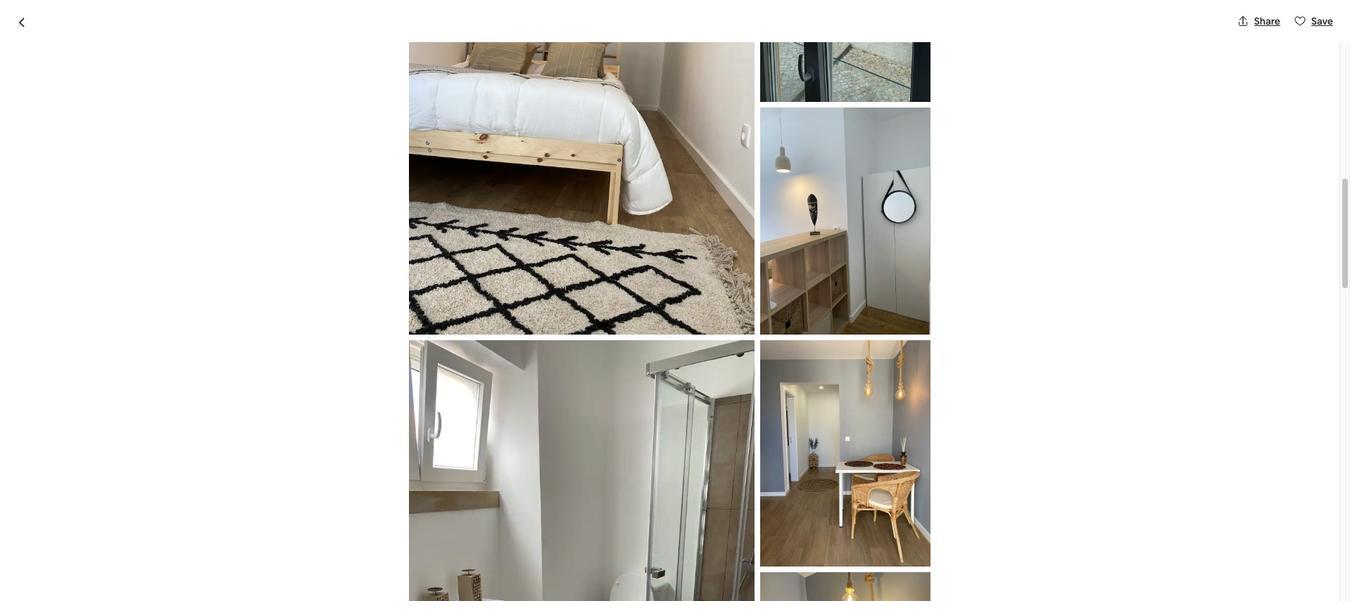 Task type: vqa. For each thing, say whether or not it's contained in the screenshot.
us
no



Task type: describe. For each thing, give the bounding box(es) containing it.
total
[[819, 487, 841, 500]]

$700 aud
[[819, 467, 892, 486]]

hosted
[[321, 544, 360, 559]]

lovely studio/apartment in sítio da nazaré 2 image 3 image
[[675, 275, 867, 427]]

any week
[[634, 22, 679, 34]]

save
[[1311, 15, 1333, 27]]

12/17/2023 button
[[819, 517, 1046, 556]]

nazaré
[[584, 72, 644, 96]]

anywhere button
[[546, 11, 623, 45]]

share button
[[1232, 9, 1286, 33]]

$626 aud
[[896, 467, 969, 486]]

portugal
[[469, 449, 530, 469]]

rental
[[321, 449, 362, 469]]

entire rental unit in nazaré, portugal 1 bed · 1 bath
[[276, 449, 530, 485]]

$700 aud $626 aud total before taxes
[[819, 467, 969, 500]]

lovely studio/apartment in sítio da nazaré 2 image 2 image
[[675, 111, 867, 269]]

2
[[648, 72, 659, 96]]

bed
[[397, 470, 417, 485]]

bath
[[432, 470, 456, 485]]

save button
[[1289, 9, 1339, 33]]

12/17/2023
[[827, 535, 877, 548]]

add guests button
[[691, 11, 794, 45]]

hosted by daniela
[[321, 544, 417, 559]]

entire
[[276, 449, 317, 469]]

nazaré,
[[412, 449, 466, 469]]

add guests
[[703, 22, 754, 34]]

guests
[[724, 22, 754, 34]]

any week button
[[622, 11, 691, 45]]

lovely
[[276, 72, 331, 96]]

da
[[558, 72, 580, 96]]



Task type: locate. For each thing, give the bounding box(es) containing it.
dialog containing share
[[0, 0, 1350, 602]]

lovely studio/apartment in sítio da nazaré 2 image 4 image
[[873, 111, 1064, 269]]

·
[[420, 470, 423, 485]]

daniela
[[377, 544, 417, 559]]

sítio
[[516, 72, 555, 96]]

unit
[[365, 449, 393, 469]]

add
[[703, 22, 722, 34]]

any
[[634, 22, 652, 34]]

studio/apartment
[[335, 72, 493, 96]]

listing image 7 image
[[409, 340, 755, 602], [409, 340, 755, 602]]

listing image 6 image
[[761, 107, 931, 335], [761, 107, 931, 335]]

0 horizontal spatial in
[[396, 449, 409, 469]]

taxes
[[876, 487, 901, 500]]

by
[[362, 544, 375, 559]]

1 left bed
[[390, 470, 394, 485]]

in up bed
[[396, 449, 409, 469]]

lovely studio/apartment in sítio da nazaré 2 image 5 image
[[873, 275, 1064, 427]]

1 horizontal spatial in
[[497, 72, 512, 96]]

listing image 8 image
[[761, 340, 931, 568], [761, 340, 931, 568]]

0 vertical spatial in
[[497, 72, 512, 96]]

None search field
[[546, 11, 794, 45]]

1 1 from the left
[[390, 470, 394, 485]]

dialog
[[0, 0, 1350, 602]]

share
[[1254, 15, 1280, 27]]

anywhere
[[563, 22, 611, 34]]

lovely studio/apartment in sítio da nazaré 2
[[276, 72, 659, 96]]

week
[[654, 22, 679, 34]]

1 vertical spatial in
[[396, 449, 409, 469]]

in inside entire rental unit in nazaré, portugal 1 bed · 1 bath
[[396, 449, 409, 469]]

none search field containing anywhere
[[546, 11, 794, 45]]

before
[[843, 487, 874, 500]]

in
[[497, 72, 512, 96], [396, 449, 409, 469]]

listing image 5 image
[[761, 0, 931, 102], [761, 0, 931, 102]]

2 1 from the left
[[425, 470, 430, 485]]

1
[[390, 470, 394, 485], [425, 470, 430, 485]]

listing image 9 image
[[761, 573, 931, 602], [761, 573, 931, 602]]

lovely studio/apartment in sítio da nazaré 2 image 1 image
[[276, 111, 670, 427]]

1 right the ·
[[425, 470, 430, 485]]

0 horizontal spatial 1
[[390, 470, 394, 485]]

in left sítio
[[497, 72, 512, 96]]

listing image 4 image
[[409, 0, 755, 335], [409, 0, 755, 335]]

1 horizontal spatial 1
[[425, 470, 430, 485]]



